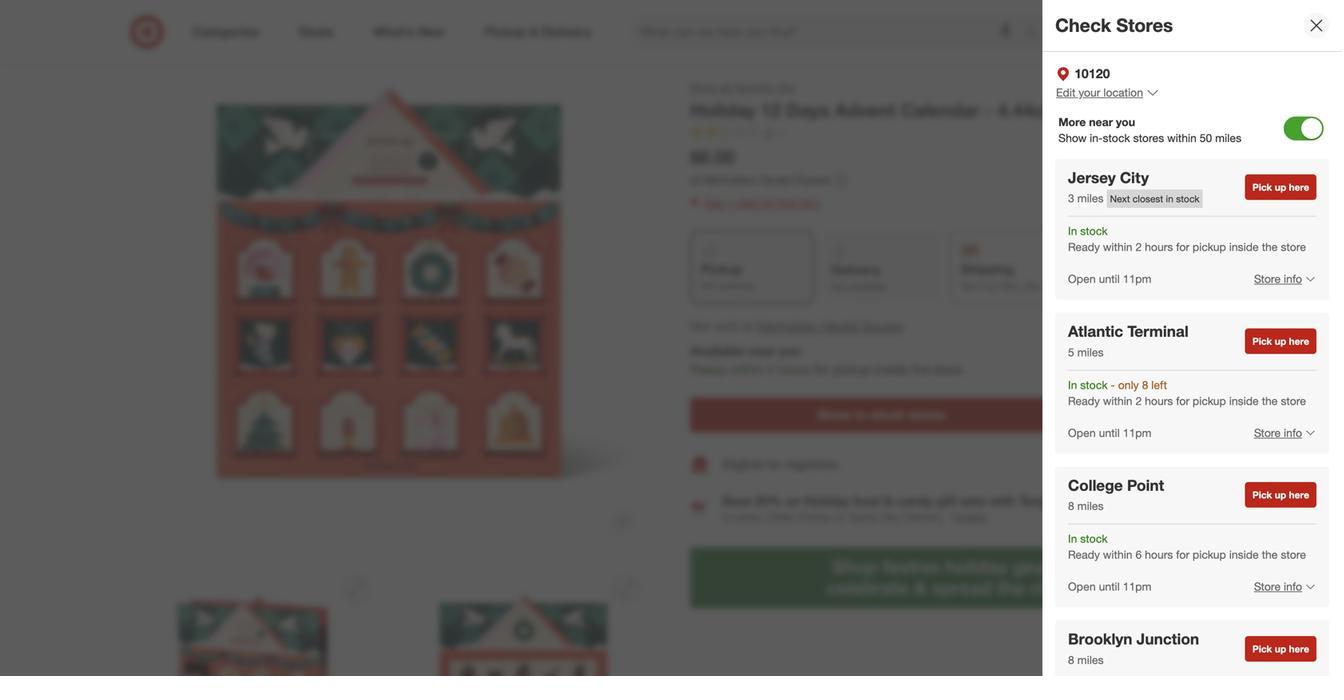 Task type: vqa. For each thing, say whether or not it's contained in the screenshot.
holiday inside save 20% on holiday food & candy gift sets with target circle in-store, order pickup or same day delivery ∙ details
yes



Task type: describe. For each thing, give the bounding box(es) containing it.
3
[[1069, 191, 1075, 205]]

college
[[1069, 477, 1123, 495]]

see
[[705, 196, 725, 210]]

open until 11pm for college
[[1069, 580, 1152, 594]]

8 for college point
[[1069, 500, 1075, 514]]

food
[[853, 494, 881, 510]]

pick up here for college point
[[1253, 490, 1310, 502]]

available for pickup
[[719, 280, 756, 292]]

until for atlantic
[[1099, 426, 1120, 440]]

dec
[[1024, 280, 1041, 292]]

for inside available near you ready within 2 hours for pickup inside the store
[[814, 362, 829, 377]]

delivery inside save 20% on holiday food & candy gift sets with target circle in-store, order pickup or same day delivery ∙ details
[[903, 511, 944, 525]]

registries
[[786, 457, 839, 473]]

available
[[691, 344, 745, 359]]

eligible for registries
[[723, 457, 839, 473]]

more
[[1059, 115, 1086, 129]]

for left this
[[761, 196, 775, 210]]

shop
[[691, 81, 717, 95]]

within inside available near you ready within 2 hours for pickup inside the store
[[731, 362, 764, 377]]

pickup inside pickup not available
[[701, 262, 742, 277]]

brooklyn junction 8 miles
[[1069, 631, 1200, 668]]

11pm for city
[[1123, 272, 1152, 286]]

inside inside in stock ready within 2 hours for pickup inside the store
[[1230, 240, 1259, 254]]

store for point
[[1255, 580, 1281, 594]]

here for atlantic terminal
[[1290, 336, 1310, 348]]

8 for brooklyn junction
[[1069, 654, 1075, 668]]

manhattan herald square button
[[757, 318, 904, 336]]

up for jersey city
[[1275, 182, 1287, 194]]

here for college point
[[1290, 490, 1310, 502]]

2 inside in stock - only 8 left ready within 2 hours for pickup inside the store
[[1136, 394, 1142, 408]]

with
[[990, 494, 1016, 510]]

not left sold
[[691, 319, 711, 335]]

on
[[785, 494, 801, 510]]

your
[[1079, 85, 1101, 99]]

shipping get it by wed, dec 13
[[961, 262, 1055, 292]]

terminal
[[1128, 323, 1189, 341]]

in- inside "more near you show in-stock stores within 50 miles"
[[1090, 131, 1103, 145]]

all
[[720, 81, 731, 95]]

you for more near you
[[1117, 115, 1136, 129]]

inside inside available near you ready within 2 hours for pickup inside the store
[[875, 362, 909, 377]]

target
[[1019, 494, 1057, 510]]

What can we help you find? suggestions appear below search field
[[631, 14, 1029, 50]]

0 horizontal spatial favorite
[[734, 81, 774, 95]]

add item button
[[1150, 452, 1218, 478]]

not for pickup
[[701, 280, 716, 292]]

∙
[[947, 511, 950, 525]]

stock inside in stock ready within 2 hours for pickup inside the store
[[1081, 224, 1108, 238]]

pick up here button for city
[[1246, 175, 1317, 200]]

holiday 12 days advent calendar - 4.44oz - favorite day&#8482;, 1 of 4 image
[[125, 24, 652, 551]]

20%
[[755, 494, 782, 510]]

in- inside button
[[855, 408, 872, 423]]

inside inside in stock ready within 6 hours for pickup inside the store
[[1230, 548, 1259, 562]]

brooklyn
[[1069, 631, 1133, 649]]

1 vertical spatial favorite
[[1072, 99, 1142, 121]]

store inside in stock ready within 2 hours for pickup inside the store
[[1281, 240, 1307, 254]]

50
[[1200, 131, 1213, 145]]

pickup inside in stock - only 8 left ready within 2 hours for pickup inside the store
[[1193, 394, 1227, 408]]

deal
[[737, 196, 758, 210]]

holiday 12 days advent calendar - 4.44oz - favorite day&#8482;, 3 of 4 image
[[395, 564, 652, 677]]

6
[[1136, 548, 1142, 562]]

add
[[1172, 459, 1190, 471]]

ready inside available near you ready within 2 hours for pickup inside the store
[[691, 362, 727, 377]]

shop all favorite day holiday 12 days advent calendar - 4.44oz - favorite day™
[[691, 81, 1192, 121]]

pick for terminal
[[1253, 336, 1273, 348]]

miles for brooklyn junction
[[1078, 654, 1104, 668]]

1 vertical spatial herald
[[822, 319, 859, 335]]

search
[[1017, 26, 1056, 41]]

show in-stock stores button
[[691, 398, 1074, 433]]

pick for point
[[1253, 490, 1273, 502]]

2 inside available near you ready within 2 hours for pickup inside the store
[[768, 362, 775, 377]]

show in-stock stores
[[818, 408, 947, 423]]

&
[[884, 494, 893, 510]]

jersey
[[1069, 169, 1116, 187]]

pick up here for atlantic terminal
[[1253, 336, 1310, 348]]

until for college
[[1099, 580, 1120, 594]]

day™
[[1147, 99, 1192, 121]]

miles for college point
[[1078, 500, 1104, 514]]

in stock - only 8 left ready within 2 hours for pickup inside the store
[[1069, 378, 1307, 408]]

in-
[[723, 511, 736, 525]]

4.44oz
[[998, 99, 1054, 121]]

9 link
[[691, 125, 788, 144]]

the inside in stock ready within 6 hours for pickup inside the store
[[1262, 548, 1278, 562]]

in stock ready within 2 hours for pickup inside the store
[[1069, 224, 1307, 254]]

check stores
[[1056, 14, 1174, 36]]

up for college point
[[1275, 490, 1287, 502]]

$8.00
[[691, 146, 735, 168]]

within inside in stock - only 8 left ready within 2 hours for pickup inside the store
[[1104, 394, 1133, 408]]

store info for city
[[1255, 272, 1303, 286]]

0 vertical spatial herald
[[760, 173, 793, 187]]

days
[[787, 99, 830, 121]]

show inside button
[[818, 408, 852, 423]]

left
[[1152, 378, 1168, 392]]

or
[[836, 511, 846, 525]]

hours inside in stock ready within 6 hours for pickup inside the store
[[1145, 548, 1174, 562]]

add item
[[1172, 459, 1211, 471]]

item inside button
[[1192, 459, 1211, 471]]

location
[[1104, 85, 1144, 99]]

- inside in stock - only 8 left ready within 2 hours for pickup inside the store
[[1111, 378, 1116, 392]]

store,
[[736, 511, 764, 525]]

only
[[1119, 378, 1139, 392]]

open for jersey
[[1069, 272, 1096, 286]]

0 vertical spatial manhattan
[[703, 173, 757, 187]]

candy
[[897, 494, 934, 510]]

pick up here for jersey city
[[1253, 182, 1310, 194]]

edit
[[1057, 85, 1076, 99]]

store inside in stock ready within 6 hours for pickup inside the store
[[1281, 548, 1307, 562]]

edit your location
[[1057, 85, 1144, 99]]

save 20% on holiday food & candy gift sets with target circle in-store, order pickup or same day delivery ∙ details
[[723, 494, 1096, 525]]

stores
[[1117, 14, 1174, 36]]

advent
[[835, 99, 896, 121]]

it
[[979, 280, 984, 292]]

open until 11pm for jersey
[[1069, 272, 1152, 286]]

in
[[1167, 193, 1174, 205]]

see 1 deal for this item
[[705, 196, 821, 210]]

next
[[1111, 193, 1131, 205]]

9
[[766, 126, 772, 140]]

check stores dialog
[[1043, 0, 1343, 677]]

info for terminal
[[1284, 426, 1303, 440]]

11pm for terminal
[[1123, 426, 1152, 440]]

store for terminal
[[1255, 426, 1281, 440]]

get
[[961, 280, 977, 292]]

delivery inside delivery not available
[[832, 263, 881, 278]]

atlantic
[[1069, 323, 1124, 341]]

0 vertical spatial item
[[799, 196, 821, 210]]

stock inside "more near you show in-stock stores within 50 miles"
[[1103, 131, 1131, 145]]

2 inside in stock ready within 2 hours for pickup inside the store
[[1136, 240, 1142, 254]]

8 inside in stock - only 8 left ready within 2 hours for pickup inside the store
[[1143, 378, 1149, 392]]

holiday inside shop all favorite day holiday 12 days advent calendar - 4.44oz - favorite day™
[[691, 99, 756, 121]]

13
[[1044, 280, 1055, 292]]

for inside in stock ready within 2 hours for pickup inside the store
[[1177, 240, 1190, 254]]

for right eligible
[[767, 457, 782, 473]]

sets
[[961, 494, 986, 510]]

available for delivery
[[850, 281, 887, 293]]

available near you ready within 2 hours for pickup inside the store
[[691, 344, 963, 377]]

info for city
[[1284, 272, 1303, 286]]

by
[[987, 280, 997, 292]]

junction
[[1137, 631, 1200, 649]]

ready inside in stock - only 8 left ready within 2 hours for pickup inside the store
[[1069, 394, 1100, 408]]

ready inside in stock ready within 6 hours for pickup inside the store
[[1069, 548, 1100, 562]]

store info for terminal
[[1255, 426, 1303, 440]]

pick up here button for point
[[1246, 483, 1317, 508]]

pick for junction
[[1253, 644, 1273, 656]]



Task type: locate. For each thing, give the bounding box(es) containing it.
for up "add item" button
[[1177, 394, 1190, 408]]

1 vertical spatial show
[[818, 408, 852, 423]]

2 store from the top
[[1255, 426, 1281, 440]]

1 in from the top
[[1069, 224, 1078, 238]]

2 store info button from the top
[[1244, 416, 1317, 451]]

pick up here for brooklyn junction
[[1253, 644, 1310, 656]]

pick up here button for terminal
[[1246, 329, 1317, 354]]

sold
[[715, 319, 739, 335]]

info for point
[[1284, 580, 1303, 594]]

in down 3
[[1069, 224, 1078, 238]]

edit your location button
[[1056, 84, 1161, 101]]

3 pick from the top
[[1253, 490, 1273, 502]]

1 vertical spatial stores
[[909, 408, 947, 423]]

open right 13
[[1069, 272, 1096, 286]]

within left 50
[[1168, 131, 1197, 145]]

3 store info from the top
[[1255, 580, 1303, 594]]

holiday
[[691, 99, 756, 121], [804, 494, 850, 510]]

store
[[1255, 272, 1281, 286], [1255, 426, 1281, 440], [1255, 580, 1281, 594]]

in for college
[[1069, 532, 1078, 546]]

delivery up manhattan herald square 'button'
[[832, 263, 881, 278]]

stock inside button
[[872, 408, 905, 423]]

3 store from the top
[[1255, 580, 1281, 594]]

near right more
[[1090, 115, 1113, 129]]

manhattan
[[703, 173, 757, 187], [757, 319, 818, 335]]

within down the "available"
[[731, 362, 764, 377]]

here
[[1290, 182, 1310, 194], [1290, 336, 1310, 348], [1290, 490, 1310, 502], [1290, 644, 1310, 656]]

pick for city
[[1253, 182, 1273, 194]]

0 vertical spatial day
[[777, 81, 796, 95]]

hours right '6'
[[1145, 548, 1174, 562]]

search button
[[1017, 14, 1056, 53]]

in down "5"
[[1069, 378, 1078, 392]]

1 vertical spatial in-
[[855, 408, 872, 423]]

pickup inside available near you ready within 2 hours for pickup inside the store
[[833, 362, 871, 377]]

0 horizontal spatial in-
[[855, 408, 872, 423]]

0 horizontal spatial at
[[691, 173, 700, 187]]

holiday up or
[[804, 494, 850, 510]]

inside
[[1230, 240, 1259, 254], [875, 362, 909, 377], [1230, 394, 1259, 408], [1230, 548, 1259, 562]]

1 open until 11pm from the top
[[1069, 272, 1152, 286]]

for down jersey city 3 miles next closest in stock
[[1177, 240, 1190, 254]]

not for delivery
[[832, 281, 847, 293]]

1 horizontal spatial show
[[1059, 131, 1087, 145]]

herald up this
[[760, 173, 793, 187]]

open up brooklyn
[[1069, 580, 1096, 594]]

in inside in stock ready within 6 hours for pickup inside the store
[[1069, 532, 1078, 546]]

pickup left or
[[799, 511, 833, 525]]

inside inside in stock - only 8 left ready within 2 hours for pickup inside the store
[[1230, 394, 1259, 408]]

3 up from the top
[[1275, 490, 1287, 502]]

ready
[[1069, 240, 1100, 254], [691, 362, 727, 377], [1069, 394, 1100, 408], [1069, 548, 1100, 562]]

order
[[767, 511, 796, 525]]

0 horizontal spatial stores
[[909, 408, 947, 423]]

2 up from the top
[[1275, 336, 1287, 348]]

near down not sold at manhattan herald square
[[749, 344, 776, 359]]

near for in-
[[1090, 115, 1113, 129]]

3 until from the top
[[1099, 580, 1120, 594]]

open for college
[[1069, 580, 1096, 594]]

not
[[701, 280, 716, 292], [832, 281, 847, 293], [691, 319, 711, 335]]

store inside available near you ready within 2 hours for pickup inside the store
[[934, 362, 963, 377]]

0 vertical spatial at
[[691, 173, 700, 187]]

ready down circle
[[1069, 548, 1100, 562]]

open for atlantic
[[1069, 426, 1096, 440]]

in inside in stock ready within 2 hours for pickup inside the store
[[1069, 224, 1078, 238]]

day down &
[[881, 511, 900, 525]]

in for jersey
[[1069, 224, 1078, 238]]

delivery not available
[[832, 263, 887, 293]]

circle
[[1061, 494, 1096, 510]]

hours inside in stock ready within 2 hours for pickup inside the store
[[1145, 240, 1174, 254]]

hours down not sold at manhattan herald square
[[778, 362, 811, 377]]

0 vertical spatial near
[[1090, 115, 1113, 129]]

you down location
[[1117, 115, 1136, 129]]

2 vertical spatial 2
[[1136, 394, 1142, 408]]

within inside "more near you show in-stock stores within 50 miles"
[[1168, 131, 1197, 145]]

square up see 1 deal for this item at top
[[796, 173, 832, 187]]

4 up from the top
[[1275, 644, 1287, 656]]

1 store info from the top
[[1255, 272, 1303, 286]]

ready inside in stock ready within 2 hours for pickup inside the store
[[1069, 240, 1100, 254]]

0 horizontal spatial available
[[719, 280, 756, 292]]

1 vertical spatial 8
[[1069, 500, 1075, 514]]

miles inside brooklyn junction 8 miles
[[1078, 654, 1104, 668]]

miles inside college point 8 miles
[[1078, 500, 1104, 514]]

gift
[[937, 494, 957, 510]]

1 horizontal spatial holiday
[[804, 494, 850, 510]]

delivery down candy
[[903, 511, 944, 525]]

in- down available near you ready within 2 hours for pickup inside the store
[[855, 408, 872, 423]]

pick up here button for junction
[[1246, 637, 1317, 662]]

miles inside atlantic terminal 5 miles
[[1078, 346, 1104, 360]]

0 vertical spatial in-
[[1090, 131, 1103, 145]]

1 vertical spatial store info
[[1255, 426, 1303, 440]]

hours inside in stock - only 8 left ready within 2 hours for pickup inside the store
[[1145, 394, 1174, 408]]

2 down closest
[[1136, 240, 1142, 254]]

open until 11pm
[[1069, 272, 1152, 286], [1069, 426, 1152, 440], [1069, 580, 1152, 594]]

3 store info button from the top
[[1244, 570, 1317, 605]]

1 store info button from the top
[[1244, 262, 1317, 297]]

1 horizontal spatial pickup
[[799, 511, 833, 525]]

2 down only
[[1136, 394, 1142, 408]]

stores inside button
[[909, 408, 947, 423]]

herald up available near you ready within 2 hours for pickup inside the store
[[822, 319, 859, 335]]

1 horizontal spatial near
[[1090, 115, 1113, 129]]

available
[[719, 280, 756, 292], [850, 281, 887, 293]]

square down delivery not available in the top of the page
[[863, 319, 904, 335]]

wed,
[[1000, 280, 1021, 292]]

at manhattan herald square
[[691, 173, 832, 187]]

ready down 3
[[1069, 240, 1100, 254]]

0 vertical spatial 2
[[1136, 240, 1142, 254]]

1 vertical spatial until
[[1099, 426, 1120, 440]]

near inside "more near you show in-stock stores within 50 miles"
[[1090, 115, 1113, 129]]

save
[[723, 494, 752, 510]]

pickup not available
[[701, 262, 756, 292]]

within inside in stock ready within 6 hours for pickup inside the store
[[1104, 548, 1133, 562]]

1 vertical spatial open
[[1069, 426, 1096, 440]]

2 in from the top
[[1069, 378, 1078, 392]]

not up sold
[[701, 280, 716, 292]]

1 open from the top
[[1069, 272, 1096, 286]]

manhattan up 1
[[703, 173, 757, 187]]

1 horizontal spatial in-
[[1090, 131, 1103, 145]]

1 pick up here button from the top
[[1246, 175, 1317, 200]]

holiday 12 days advent calendar - 4.44oz - favorite day&#8482;, 2 of 4 image
[[125, 564, 382, 677]]

8 inside brooklyn junction 8 miles
[[1069, 654, 1075, 668]]

1 horizontal spatial available
[[850, 281, 887, 293]]

11pm up terminal
[[1123, 272, 1152, 286]]

12
[[761, 99, 781, 121]]

2 pick from the top
[[1253, 336, 1273, 348]]

0 vertical spatial square
[[796, 173, 832, 187]]

until up atlantic
[[1099, 272, 1120, 286]]

2 vertical spatial until
[[1099, 580, 1120, 594]]

miles right "5"
[[1078, 346, 1104, 360]]

day
[[777, 81, 796, 95], [881, 511, 900, 525]]

4 here from the top
[[1290, 644, 1310, 656]]

2 pick up here from the top
[[1253, 336, 1310, 348]]

0 vertical spatial show
[[1059, 131, 1087, 145]]

1 11pm from the top
[[1123, 272, 1152, 286]]

8 down college
[[1069, 500, 1075, 514]]

not inside delivery not available
[[832, 281, 847, 293]]

1 store from the top
[[1255, 272, 1281, 286]]

for
[[761, 196, 775, 210], [1177, 240, 1190, 254], [814, 362, 829, 377], [1177, 394, 1190, 408], [767, 457, 782, 473], [1177, 548, 1190, 562]]

3 here from the top
[[1290, 490, 1310, 502]]

open
[[1069, 272, 1096, 286], [1069, 426, 1096, 440], [1069, 580, 1096, 594]]

0 vertical spatial info
[[1284, 272, 1303, 286]]

1 vertical spatial in
[[1069, 378, 1078, 392]]

0 horizontal spatial holiday
[[691, 99, 756, 121]]

miles down brooklyn
[[1078, 654, 1104, 668]]

miles right 50
[[1216, 131, 1242, 145]]

1 vertical spatial item
[[1192, 459, 1211, 471]]

1 vertical spatial store info button
[[1244, 416, 1317, 451]]

open until 11pm down '6'
[[1069, 580, 1152, 594]]

0 horizontal spatial -
[[985, 99, 993, 121]]

0 vertical spatial 11pm
[[1123, 272, 1152, 286]]

3 info from the top
[[1284, 580, 1303, 594]]

2 open from the top
[[1069, 426, 1096, 440]]

0 horizontal spatial pickup
[[701, 262, 742, 277]]

- left 4.44oz on the right top of page
[[985, 99, 993, 121]]

ready down "5"
[[1069, 394, 1100, 408]]

hours inside available near you ready within 2 hours for pickup inside the store
[[778, 362, 811, 377]]

1 here from the top
[[1290, 182, 1310, 194]]

not up manhattan herald square 'button'
[[832, 281, 847, 293]]

1 up from the top
[[1275, 182, 1287, 194]]

store info for point
[[1255, 580, 1303, 594]]

holiday inside save 20% on holiday food & candy gift sets with target circle in-store, order pickup or same day delivery ∙ details
[[804, 494, 850, 510]]

1 vertical spatial manhattan
[[757, 319, 818, 335]]

holiday down all
[[691, 99, 756, 121]]

1
[[728, 196, 734, 210]]

1 horizontal spatial herald
[[822, 319, 859, 335]]

2 here from the top
[[1290, 336, 1310, 348]]

here for jersey city
[[1290, 182, 1310, 194]]

0 vertical spatial open until 11pm
[[1069, 272, 1152, 286]]

near
[[1090, 115, 1113, 129], [749, 344, 776, 359]]

1 horizontal spatial at
[[742, 319, 753, 335]]

pickup
[[701, 262, 742, 277], [799, 511, 833, 525]]

in stock ready within 6 hours for pickup inside the store
[[1069, 532, 1307, 562]]

show down more
[[1059, 131, 1087, 145]]

0 horizontal spatial square
[[796, 173, 832, 187]]

show up registries
[[818, 408, 852, 423]]

item
[[799, 196, 821, 210], [1192, 459, 1211, 471]]

0 horizontal spatial day
[[777, 81, 796, 95]]

2 info from the top
[[1284, 426, 1303, 440]]

check
[[1056, 14, 1112, 36]]

within left '6'
[[1104, 548, 1133, 562]]

1 vertical spatial you
[[780, 344, 801, 359]]

1 horizontal spatial item
[[1192, 459, 1211, 471]]

the inside in stock ready within 2 hours for pickup inside the store
[[1262, 240, 1278, 254]]

stock inside jersey city 3 miles next closest in stock
[[1177, 193, 1200, 205]]

0 vertical spatial stores
[[1134, 131, 1165, 145]]

open until 11pm for atlantic
[[1069, 426, 1152, 440]]

4 pick up here from the top
[[1253, 644, 1310, 656]]

miles for jersey city
[[1078, 191, 1104, 205]]

square
[[796, 173, 832, 187], [863, 319, 904, 335]]

0 horizontal spatial near
[[749, 344, 776, 359]]

1 vertical spatial day
[[881, 511, 900, 525]]

available inside pickup not available
[[719, 280, 756, 292]]

closest
[[1133, 193, 1164, 205]]

miles inside jersey city 3 miles next closest in stock
[[1078, 191, 1104, 205]]

more near you show in-stock stores within 50 miles
[[1059, 115, 1242, 145]]

1 horizontal spatial day
[[881, 511, 900, 525]]

8
[[1143, 378, 1149, 392], [1069, 500, 1075, 514], [1069, 654, 1075, 668]]

not sold at manhattan herald square
[[691, 319, 904, 335]]

at
[[691, 173, 700, 187], [742, 319, 753, 335]]

- left your
[[1059, 99, 1067, 121]]

0 vertical spatial you
[[1117, 115, 1136, 129]]

not inside pickup not available
[[701, 280, 716, 292]]

1 horizontal spatial you
[[1117, 115, 1136, 129]]

1 horizontal spatial delivery
[[903, 511, 944, 525]]

3 11pm from the top
[[1123, 580, 1152, 594]]

show inside "more near you show in-stock stores within 50 miles"
[[1059, 131, 1087, 145]]

1 horizontal spatial square
[[863, 319, 904, 335]]

day inside shop all favorite day holiday 12 days advent calendar - 4.44oz - favorite day™
[[777, 81, 796, 95]]

stock inside in stock - only 8 left ready within 2 hours for pickup inside the store
[[1081, 378, 1108, 392]]

stores inside "more near you show in-stock stores within 50 miles"
[[1134, 131, 1165, 145]]

stock
[[1103, 131, 1131, 145], [1177, 193, 1200, 205], [1081, 224, 1108, 238], [1081, 378, 1108, 392], [872, 408, 905, 423], [1081, 532, 1108, 546]]

the inside in stock - only 8 left ready within 2 hours for pickup inside the store
[[1262, 394, 1278, 408]]

show
[[1059, 131, 1087, 145], [818, 408, 852, 423]]

hours down left
[[1145, 394, 1174, 408]]

in
[[1069, 224, 1078, 238], [1069, 378, 1078, 392], [1069, 532, 1078, 546]]

1 until from the top
[[1099, 272, 1120, 286]]

college point 8 miles
[[1069, 477, 1165, 514]]

0 vertical spatial favorite
[[734, 81, 774, 95]]

0 horizontal spatial you
[[780, 344, 801, 359]]

for inside in stock - only 8 left ready within 2 hours for pickup inside the store
[[1177, 394, 1190, 408]]

in inside in stock - only 8 left ready within 2 hours for pickup inside the store
[[1069, 378, 1078, 392]]

miles down college
[[1078, 500, 1104, 514]]

1 vertical spatial 11pm
[[1123, 426, 1152, 440]]

2 vertical spatial open until 11pm
[[1069, 580, 1152, 594]]

1 vertical spatial open until 11pm
[[1069, 426, 1152, 440]]

jersey city 3 miles next closest in stock
[[1069, 169, 1200, 205]]

eligible
[[723, 457, 764, 473]]

1 horizontal spatial -
[[1059, 99, 1067, 121]]

8 inside college point 8 miles
[[1069, 500, 1075, 514]]

2 vertical spatial 11pm
[[1123, 580, 1152, 594]]

pickup inside in stock ready within 6 hours for pickup inside the store
[[1193, 548, 1227, 562]]

1 vertical spatial pickup
[[799, 511, 833, 525]]

calendar
[[901, 99, 980, 121]]

3 pick up here from the top
[[1253, 490, 1310, 502]]

favorite
[[734, 81, 774, 95], [1072, 99, 1142, 121]]

store info button for point
[[1244, 570, 1317, 605]]

pick up here button
[[1246, 175, 1317, 200], [1246, 329, 1317, 354], [1246, 483, 1317, 508], [1246, 637, 1317, 662]]

advertisement region
[[691, 548, 1218, 609]]

pick
[[1253, 182, 1273, 194], [1253, 336, 1273, 348], [1253, 490, 1273, 502], [1253, 644, 1273, 656]]

day up 12
[[777, 81, 796, 95]]

1 info from the top
[[1284, 272, 1303, 286]]

0 vertical spatial holiday
[[691, 99, 756, 121]]

in for atlantic
[[1069, 378, 1078, 392]]

pickup
[[1193, 240, 1227, 254], [833, 362, 871, 377], [1193, 394, 1227, 408], [1193, 548, 1227, 562]]

store info button for terminal
[[1244, 416, 1317, 451]]

the inside available near you ready within 2 hours for pickup inside the store
[[912, 362, 930, 377]]

open until 11pm down only
[[1069, 426, 1152, 440]]

here for brooklyn junction
[[1290, 644, 1310, 656]]

1 horizontal spatial favorite
[[1072, 99, 1142, 121]]

day inside save 20% on holiday food & candy gift sets with target circle in-store, order pickup or same day delivery ∙ details
[[881, 511, 900, 525]]

until down only
[[1099, 426, 1120, 440]]

5
[[1069, 346, 1075, 360]]

3 open until 11pm from the top
[[1069, 580, 1152, 594]]

miles
[[1216, 131, 1242, 145], [1078, 191, 1104, 205], [1078, 346, 1104, 360], [1078, 500, 1104, 514], [1078, 654, 1104, 668]]

0 vertical spatial store info button
[[1244, 262, 1317, 297]]

- left only
[[1111, 378, 1116, 392]]

3 in from the top
[[1069, 532, 1078, 546]]

10120
[[1075, 66, 1111, 82]]

you for available near you
[[780, 344, 801, 359]]

open until 11pm up atlantic
[[1069, 272, 1152, 286]]

at right sold
[[742, 319, 753, 335]]

store inside in stock - only 8 left ready within 2 hours for pickup inside the store
[[1281, 394, 1307, 408]]

until for jersey
[[1099, 272, 1120, 286]]

0 vertical spatial open
[[1069, 272, 1096, 286]]

open up college
[[1069, 426, 1096, 440]]

miles for atlantic terminal
[[1078, 346, 1104, 360]]

up for brooklyn junction
[[1275, 644, 1287, 656]]

store for city
[[1255, 272, 1281, 286]]

2 vertical spatial info
[[1284, 580, 1303, 594]]

this
[[778, 196, 796, 210]]

1 vertical spatial at
[[742, 319, 753, 335]]

2 vertical spatial 8
[[1069, 654, 1075, 668]]

1 vertical spatial holiday
[[804, 494, 850, 510]]

1 pick up here from the top
[[1253, 182, 1310, 194]]

details button
[[953, 510, 987, 526]]

miles inside "more near you show in-stock stores within 50 miles"
[[1216, 131, 1242, 145]]

2 vertical spatial store info button
[[1244, 570, 1317, 605]]

11pm for point
[[1123, 580, 1152, 594]]

within down only
[[1104, 394, 1133, 408]]

available inside delivery not available
[[850, 281, 887, 293]]

2 until from the top
[[1099, 426, 1120, 440]]

0 horizontal spatial item
[[799, 196, 821, 210]]

0 vertical spatial 8
[[1143, 378, 1149, 392]]

11pm down '6'
[[1123, 580, 1152, 594]]

available up sold
[[719, 280, 756, 292]]

you down not sold at manhattan herald square
[[780, 344, 801, 359]]

pickup inside in stock ready within 2 hours for pickup inside the store
[[1193, 240, 1227, 254]]

ready down the "available"
[[691, 362, 727, 377]]

near inside available near you ready within 2 hours for pickup inside the store
[[749, 344, 776, 359]]

image gallery element
[[125, 24, 652, 677]]

until up brooklyn
[[1099, 580, 1120, 594]]

8 down brooklyn
[[1069, 654, 1075, 668]]

sponsored
[[1171, 611, 1218, 623]]

2 vertical spatial open
[[1069, 580, 1096, 594]]

0 horizontal spatial show
[[818, 408, 852, 423]]

2 vertical spatial store
[[1255, 580, 1281, 594]]

store info button for city
[[1244, 262, 1317, 297]]

1 pick from the top
[[1253, 182, 1273, 194]]

city
[[1121, 169, 1150, 187]]

2 11pm from the top
[[1123, 426, 1152, 440]]

pickup up sold
[[701, 262, 742, 277]]

details
[[953, 511, 987, 525]]

4 pick up here button from the top
[[1246, 637, 1317, 662]]

item right the add
[[1192, 459, 1211, 471]]

hours down in
[[1145, 240, 1174, 254]]

within inside in stock ready within 2 hours for pickup inside the store
[[1104, 240, 1133, 254]]

point
[[1128, 477, 1165, 495]]

in- up jersey on the right
[[1090, 131, 1103, 145]]

1 horizontal spatial stores
[[1134, 131, 1165, 145]]

1 vertical spatial store
[[1255, 426, 1281, 440]]

2 open until 11pm from the top
[[1069, 426, 1152, 440]]

0 vertical spatial delivery
[[832, 263, 881, 278]]

you inside available near you ready within 2 hours for pickup inside the store
[[780, 344, 801, 359]]

0 vertical spatial in
[[1069, 224, 1078, 238]]

2 horizontal spatial -
[[1111, 378, 1116, 392]]

miles right 3
[[1078, 191, 1104, 205]]

1 vertical spatial delivery
[[903, 511, 944, 525]]

same
[[849, 511, 878, 525]]

-
[[985, 99, 993, 121], [1059, 99, 1067, 121], [1111, 378, 1116, 392]]

atlantic terminal 5 miles
[[1069, 323, 1189, 360]]

2 store info from the top
[[1255, 426, 1303, 440]]

1 vertical spatial square
[[863, 319, 904, 335]]

0 vertical spatial until
[[1099, 272, 1120, 286]]

0 horizontal spatial herald
[[760, 173, 793, 187]]

item right this
[[799, 196, 821, 210]]

near for within
[[749, 344, 776, 359]]

1 vertical spatial 2
[[768, 362, 775, 377]]

3 open from the top
[[1069, 580, 1096, 594]]

for inside in stock ready within 6 hours for pickup inside the store
[[1177, 548, 1190, 562]]

manhattan up available near you ready within 2 hours for pickup inside the store
[[757, 319, 818, 335]]

for right '6'
[[1177, 548, 1190, 562]]

stock inside in stock ready within 6 hours for pickup inside the store
[[1081, 532, 1108, 546]]

0 vertical spatial pickup
[[701, 262, 742, 277]]

within down next
[[1104, 240, 1133, 254]]

0 horizontal spatial delivery
[[832, 263, 881, 278]]

at down $8.00
[[691, 173, 700, 187]]

for down manhattan herald square 'button'
[[814, 362, 829, 377]]

you inside "more near you show in-stock stores within 50 miles"
[[1117, 115, 1136, 129]]

see 1 deal for this item link
[[691, 192, 1218, 215]]

2 pick up here button from the top
[[1246, 329, 1317, 354]]

2 vertical spatial in
[[1069, 532, 1078, 546]]

1 vertical spatial info
[[1284, 426, 1303, 440]]

hours
[[1145, 240, 1174, 254], [778, 362, 811, 377], [1145, 394, 1174, 408], [1145, 548, 1174, 562]]

8 left left
[[1143, 378, 1149, 392]]

2 down not sold at manhattan herald square
[[768, 362, 775, 377]]

2 vertical spatial store info
[[1255, 580, 1303, 594]]

in down circle
[[1069, 532, 1078, 546]]

shipping
[[961, 262, 1014, 277]]

1 vertical spatial near
[[749, 344, 776, 359]]

0 vertical spatial store info
[[1255, 272, 1303, 286]]

0 vertical spatial store
[[1255, 272, 1281, 286]]

up for atlantic terminal
[[1275, 336, 1287, 348]]

4 pick from the top
[[1253, 644, 1273, 656]]

3 pick up here button from the top
[[1246, 483, 1317, 508]]

pickup inside save 20% on holiday food & candy gift sets with target circle in-store, order pickup or same day delivery ∙ details
[[799, 511, 833, 525]]

the
[[1262, 240, 1278, 254], [912, 362, 930, 377], [1262, 394, 1278, 408], [1262, 548, 1278, 562]]

2
[[1136, 240, 1142, 254], [768, 362, 775, 377], [1136, 394, 1142, 408]]

available up manhattan herald square 'button'
[[850, 281, 887, 293]]

11pm down only
[[1123, 426, 1152, 440]]



